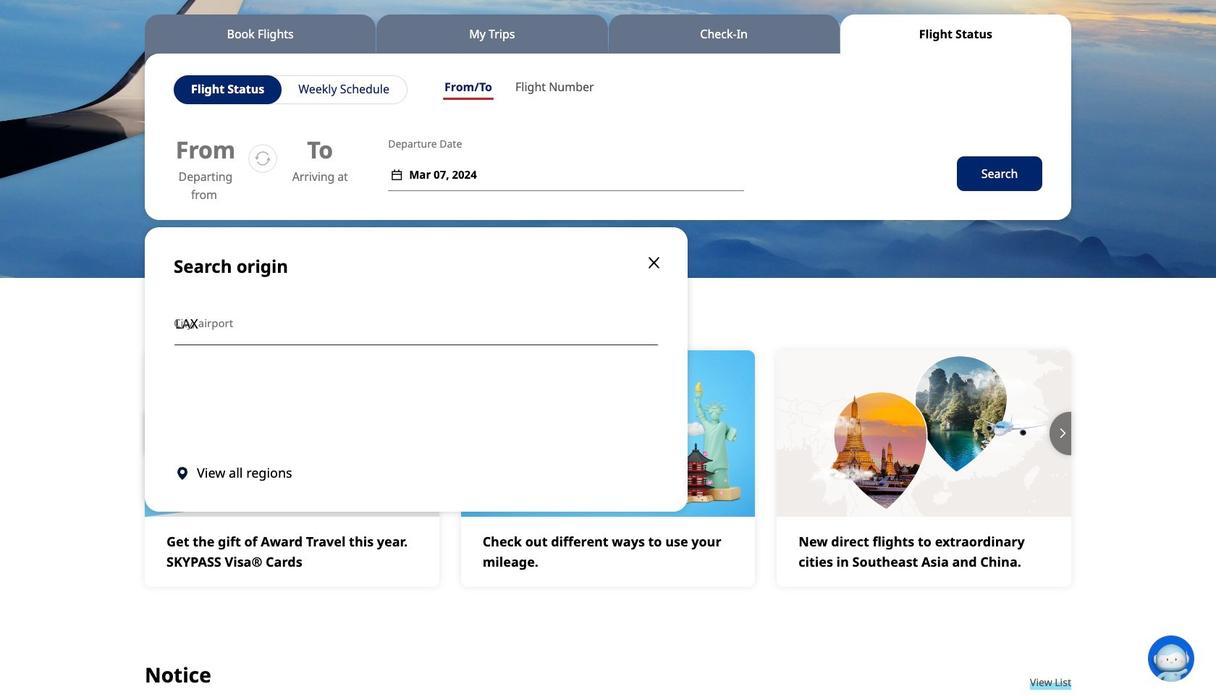 Task type: locate. For each thing, give the bounding box(es) containing it.
None text field
[[174, 301, 659, 346]]

tab list
[[145, 14, 1072, 54]]

document
[[145, 227, 688, 512]]

dialog
[[145, 220, 1072, 512]]



Task type: describe. For each thing, give the bounding box(es) containing it.
types of flight status group
[[174, 75, 408, 104]]

search type for departure and arrival group
[[433, 75, 606, 103]]



Task type: vqa. For each thing, say whether or not it's contained in the screenshot.
Check-In
no



